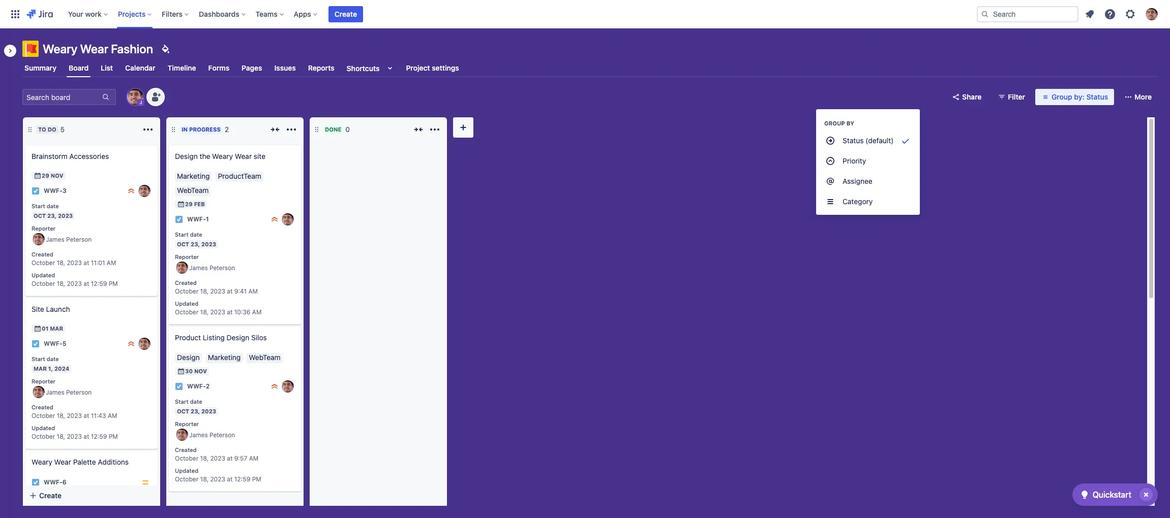 Task type: describe. For each thing, give the bounding box(es) containing it.
2023 inside created october 18, 2023 at 11:43 am
[[67, 413, 82, 420]]

wwf-1 link
[[187, 215, 209, 224]]

dismiss quickstart image
[[1139, 487, 1155, 504]]

1 horizontal spatial mar
[[50, 326, 63, 332]]

your work
[[68, 9, 102, 18]]

12:59 for brainstorm accessories
[[91, 280, 107, 288]]

0 vertical spatial 5
[[60, 125, 65, 134]]

october inside "created october 18, 2023 at 9:41 am"
[[175, 288, 199, 296]]

add people image
[[150, 91, 162, 103]]

james down 1,
[[46, 389, 64, 397]]

2024
[[54, 366, 69, 372]]

status (default) button
[[817, 131, 920, 151]]

project settings link
[[404, 59, 461, 77]]

reports
[[308, 64, 335, 72]]

1
[[206, 216, 209, 224]]

am for october 18, 2023 at 11:43 am
[[108, 413, 117, 420]]

issues
[[275, 64, 296, 72]]

james up created october 18, 2023 at 11:01 am
[[46, 236, 64, 244]]

teams
[[256, 9, 278, 18]]

project settings
[[406, 64, 459, 72]]

start inside start date mar 1, 2024
[[32, 356, 45, 363]]

29 feb
[[185, 201, 205, 208]]

3
[[62, 187, 66, 195]]

9:57
[[234, 455, 247, 463]]

created october 18, 2023 at 9:57 am
[[175, 447, 259, 463]]

to do 5
[[38, 125, 65, 134]]

date down wwf-3 link
[[47, 203, 59, 210]]

category button
[[817, 192, 920, 212]]

james peterson up created october 18, 2023 at 9:57 am
[[189, 432, 235, 439]]

2023 down the 3
[[58, 212, 73, 219]]

share
[[963, 93, 982, 101]]

2023 down created october 18, 2023 at 11:43 am
[[67, 433, 82, 441]]

status inside 'button'
[[843, 136, 864, 145]]

do
[[48, 126, 56, 133]]

shortcuts
[[347, 64, 380, 72]]

done
[[325, 126, 342, 133]]

Search field
[[977, 6, 1079, 22]]

your
[[68, 9, 83, 18]]

settings
[[432, 64, 459, 72]]

october inside created october 18, 2023 at 11:01 am
[[32, 260, 55, 267]]

james up "created october 18, 2023 at 9:41 am"
[[189, 264, 208, 272]]

your work button
[[65, 6, 112, 22]]

2023 inside updated october 18, 2023 at 10:36 am
[[210, 309, 225, 316]]

wwf-5 link
[[44, 340, 66, 349]]

wwf-6
[[44, 479, 66, 487]]

apps
[[294, 9, 311, 18]]

18, inside updated october 18, 2023 at 10:36 am
[[200, 309, 209, 316]]

check image
[[1079, 489, 1091, 502]]

highest image for wwf-2
[[271, 383, 279, 391]]

9:41
[[234, 288, 247, 296]]

palette
[[73, 458, 96, 467]]

created october 18, 2023 at 11:43 am
[[32, 405, 117, 420]]

selected image
[[900, 135, 912, 147]]

created october 18, 2023 at 9:41 am
[[175, 280, 258, 296]]

reporter down wwf-6 link at the left of the page
[[32, 493, 55, 500]]

30 nov
[[185, 368, 207, 375]]

summary
[[24, 64, 56, 72]]

sidebar navigation image
[[0, 41, 22, 61]]

accessories
[[69, 152, 109, 161]]

2 vertical spatial pm
[[252, 476, 261, 484]]

james peterson up "created october 18, 2023 at 9:41 am"
[[189, 264, 235, 272]]

dashboards
[[199, 9, 239, 18]]

october inside created october 18, 2023 at 9:57 am
[[175, 455, 199, 463]]

29 for 29 feb
[[185, 201, 193, 208]]

column actions menu image
[[142, 124, 154, 136]]

quickstart button
[[1073, 484, 1158, 507]]

create inside primary element
[[335, 9, 357, 18]]

october inside updated october 18, 2023 at 10:36 am
[[175, 309, 199, 316]]

status (default)
[[843, 136, 894, 145]]

0 vertical spatial 23,
[[47, 212, 56, 219]]

date down wwf-1 link
[[190, 231, 202, 238]]

peterson down the 6
[[66, 504, 92, 511]]

feb
[[194, 201, 205, 208]]

am for october 18, 2023 at 9:57 am
[[249, 455, 259, 463]]

pm for brainstorm accessories
[[109, 280, 118, 288]]

2023 inside created october 18, 2023 at 11:01 am
[[67, 260, 82, 267]]

12:59 for site launch
[[91, 433, 107, 441]]

brainstorm
[[32, 152, 67, 161]]

create column image
[[457, 122, 470, 134]]

2023 down created october 18, 2023 at 9:57 am
[[210, 476, 225, 484]]

peterson up created october 18, 2023 at 11:43 am
[[66, 389, 92, 397]]

group by: status
[[1052, 93, 1109, 101]]

2 vertical spatial updated october 18, 2023 at 12:59 pm
[[175, 468, 261, 484]]

01
[[42, 326, 48, 332]]

filters button
[[159, 6, 193, 22]]

reporter down wwf-2 link
[[175, 421, 199, 428]]

wwf- for 3
[[44, 187, 62, 195]]

updated up site
[[32, 272, 55, 279]]

reports link
[[306, 59, 337, 77]]

wear for weary wear palette additions
[[54, 458, 71, 467]]

additions
[[98, 458, 129, 467]]

set background color image
[[159, 43, 172, 55]]

start date oct 23, 2023 for product
[[175, 399, 216, 415]]

highest image for wwf-5
[[127, 340, 135, 348]]

listing
[[203, 334, 225, 342]]

priority
[[843, 157, 866, 165]]

start down wwf-2 link
[[175, 399, 189, 405]]

primary element
[[6, 0, 977, 28]]

group
[[1052, 93, 1073, 101]]

forms link
[[206, 59, 232, 77]]

filters
[[162, 9, 183, 18]]

site
[[254, 152, 266, 161]]

task image for wwf-6
[[32, 479, 40, 487]]

category
[[843, 197, 873, 206]]

medium image
[[141, 479, 150, 487]]

created for october 18, 2023 at 11:01 am
[[32, 252, 53, 258]]

october inside created october 18, 2023 at 11:43 am
[[32, 413, 55, 420]]

apps button
[[291, 6, 321, 22]]

highest image for wwf-3
[[127, 187, 135, 195]]

group
[[825, 120, 845, 127]]

james down wwf-6 link at the left of the page
[[46, 504, 64, 511]]

updated october 18, 2023 at 12:59 pm for accessories
[[32, 272, 118, 288]]

at inside created october 18, 2023 at 11:43 am
[[84, 413, 89, 420]]

am for october 18, 2023 at 11:01 am
[[107, 260, 116, 267]]

projects button
[[115, 6, 156, 22]]

progress
[[189, 126, 221, 133]]

pages link
[[240, 59, 264, 77]]

mar inside start date mar 1, 2024
[[34, 366, 47, 372]]

2023 down created october 18, 2023 at 11:01 am
[[67, 280, 82, 288]]

more
[[1135, 93, 1152, 101]]

collapse image
[[269, 124, 281, 136]]

start down wwf-3 link
[[32, 203, 45, 210]]

0 vertical spatial 2
[[225, 125, 229, 134]]

task image for wwf-1
[[175, 216, 183, 224]]

23, for design
[[191, 241, 200, 248]]

reporter down wwf-3 link
[[32, 225, 55, 232]]

reporter down wwf-1 link
[[175, 254, 199, 260]]

oct for product
[[177, 408, 189, 415]]

peterson up created october 18, 2023 at 9:57 am
[[210, 432, 235, 439]]

forms
[[208, 64, 230, 72]]

notifications image
[[1084, 8, 1096, 20]]

wwf- for 5
[[44, 341, 62, 348]]

updated october 18, 2023 at 12:59 pm for launch
[[32, 425, 118, 441]]

by:
[[1075, 93, 1085, 101]]

weary for weary wear palette additions
[[32, 458, 52, 467]]

wwf-5
[[44, 341, 66, 348]]

in progress 2
[[182, 125, 229, 134]]

2023 down wwf-2 link
[[201, 408, 216, 415]]

1 vertical spatial create
[[39, 492, 62, 501]]

peterson up "created october 18, 2023 at 9:41 am"
[[210, 264, 235, 272]]

11:01
[[91, 260, 105, 267]]

2 vertical spatial 12:59
[[234, 476, 250, 484]]

am for october 18, 2023 at 10:36 am
[[252, 309, 262, 316]]

assignee
[[843, 177, 873, 186]]

23, for product
[[191, 408, 200, 415]]

filter button
[[992, 89, 1032, 105]]

task image
[[32, 340, 40, 348]]

teams button
[[253, 6, 288, 22]]

(default)
[[866, 136, 894, 145]]

11:43
[[91, 413, 106, 420]]

your profile and settings image
[[1146, 8, 1158, 20]]

by
[[847, 120, 855, 127]]

search image
[[981, 10, 989, 18]]

pm for site launch
[[109, 433, 118, 441]]

0
[[346, 125, 350, 134]]



Task type: vqa. For each thing, say whether or not it's contained in the screenshot.
PRIORITY
yes



Task type: locate. For each thing, give the bounding box(es) containing it.
23, down wwf-1 link
[[191, 241, 200, 248]]

18, down created october 18, 2023 at 11:43 am
[[57, 433, 65, 441]]

nov
[[51, 172, 63, 179], [194, 368, 207, 375]]

1 vertical spatial updated october 18, 2023 at 12:59 pm
[[32, 425, 118, 441]]

18, up launch
[[57, 280, 65, 288]]

29 february 2024 image
[[177, 200, 185, 209], [177, 200, 185, 209]]

nov right 30
[[194, 368, 207, 375]]

29 for 29 nov
[[42, 172, 49, 179]]

0 vertical spatial weary
[[43, 42, 77, 56]]

updated
[[32, 272, 55, 279], [175, 301, 198, 307], [32, 425, 55, 432], [175, 468, 198, 475]]

1 horizontal spatial nov
[[194, 368, 207, 375]]

highest image
[[271, 216, 279, 224], [127, 340, 135, 348]]

29
[[42, 172, 49, 179], [185, 201, 193, 208]]

2023 left 9:57 at the left of page
[[210, 455, 225, 463]]

wwf- for 1
[[187, 216, 206, 224]]

pm down created october 18, 2023 at 9:57 am
[[252, 476, 261, 484]]

weary up wwf-6
[[32, 458, 52, 467]]

2 column actions menu image from the left
[[429, 124, 441, 136]]

oct down wwf-1 link
[[177, 241, 189, 248]]

board
[[69, 64, 89, 72]]

brainstorm accessories
[[32, 152, 109, 161]]

wwf- down 29 nov
[[44, 187, 62, 195]]

18, left 11:01
[[57, 260, 65, 267]]

0 horizontal spatial mar
[[34, 366, 47, 372]]

0 vertical spatial create
[[335, 9, 357, 18]]

1 horizontal spatial status
[[1087, 93, 1109, 101]]

oct
[[34, 212, 46, 219], [177, 241, 189, 248], [177, 408, 189, 415]]

at left 10:36
[[227, 309, 233, 316]]

product
[[175, 334, 201, 342]]

2023 inside created october 18, 2023 at 9:57 am
[[210, 455, 225, 463]]

task image left wwf-2 link
[[175, 383, 183, 391]]

appswitcher icon image
[[9, 8, 21, 20]]

2 vertical spatial wear
[[54, 458, 71, 467]]

design left the the
[[175, 152, 198, 161]]

help image
[[1104, 8, 1117, 20]]

0 horizontal spatial create button
[[23, 487, 160, 506]]

wear
[[80, 42, 108, 56], [235, 152, 252, 161], [54, 458, 71, 467]]

1 vertical spatial 29
[[185, 201, 193, 208]]

column actions menu image for 0
[[429, 124, 441, 136]]

2023 inside "created october 18, 2023 at 9:41 am"
[[210, 288, 225, 296]]

nov for 30 nov
[[194, 368, 207, 375]]

0 horizontal spatial wear
[[54, 458, 71, 467]]

wear up the 6
[[54, 458, 71, 467]]

am inside "created october 18, 2023 at 9:41 am"
[[248, 288, 258, 296]]

1 vertical spatial mar
[[34, 366, 47, 372]]

5 right do
[[60, 125, 65, 134]]

updated down created october 18, 2023 at 11:43 am
[[32, 425, 55, 432]]

banner containing your work
[[0, 0, 1171, 28]]

launch
[[46, 305, 70, 314]]

6
[[62, 479, 66, 487]]

site launch
[[32, 305, 70, 314]]

start date oct 23, 2023 down wwf-1 link
[[175, 231, 216, 248]]

23, down wwf-3 link
[[47, 212, 56, 219]]

18,
[[57, 260, 65, 267], [57, 280, 65, 288], [200, 288, 209, 296], [200, 309, 209, 316], [57, 413, 65, 420], [57, 433, 65, 441], [200, 455, 209, 463], [200, 476, 209, 484]]

james peterson up created october 18, 2023 at 11:43 am
[[46, 389, 92, 397]]

settings image
[[1125, 8, 1137, 20]]

0 horizontal spatial highest image
[[127, 340, 135, 348]]

01 march 2024 image
[[34, 325, 42, 333], [34, 325, 42, 333]]

0 vertical spatial 12:59
[[91, 280, 107, 288]]

at left 9:57 at the left of page
[[227, 455, 233, 463]]

highest image
[[127, 187, 135, 195], [271, 383, 279, 391]]

column actions menu image right collapse icon
[[285, 124, 298, 136]]

group by
[[825, 120, 855, 127]]

2 vertical spatial 23,
[[191, 408, 200, 415]]

1 horizontal spatial highest image
[[271, 383, 279, 391]]

1 vertical spatial start date oct 23, 2023
[[175, 231, 216, 248]]

am right 11:01
[[107, 260, 116, 267]]

0 horizontal spatial create
[[39, 492, 62, 501]]

date down wwf-2 link
[[190, 399, 202, 405]]

more button
[[1119, 89, 1158, 105]]

at left 11:01
[[84, 260, 89, 267]]

date inside start date mar 1, 2024
[[47, 356, 59, 363]]

0 vertical spatial 29
[[42, 172, 49, 179]]

am for october 18, 2023 at 9:41 am
[[248, 288, 258, 296]]

shortcuts button
[[345, 59, 398, 77]]

wwf- down 01 mar
[[44, 341, 62, 348]]

18, inside created october 18, 2023 at 11:01 am
[[57, 260, 65, 267]]

2023 up updated october 18, 2023 at 10:36 am
[[210, 288, 225, 296]]

calendar
[[125, 64, 155, 72]]

18, inside created october 18, 2023 at 9:57 am
[[200, 455, 209, 463]]

done 0
[[325, 125, 350, 134]]

start date oct 23, 2023 down wwf-2 link
[[175, 399, 216, 415]]

1 vertical spatial status
[[843, 136, 864, 145]]

0 vertical spatial create button
[[329, 6, 363, 22]]

18, left the 11:43
[[57, 413, 65, 420]]

29 up wwf-3
[[42, 172, 49, 179]]

create button down the 6
[[23, 487, 160, 506]]

0 vertical spatial updated october 18, 2023 at 12:59 pm
[[32, 272, 118, 288]]

1 vertical spatial wear
[[235, 152, 252, 161]]

2023 down 1
[[201, 241, 216, 248]]

updated october 18, 2023 at 12:59 pm down created october 18, 2023 at 11:01 am
[[32, 272, 118, 288]]

18, left 9:57 at the left of page
[[200, 455, 209, 463]]

1 vertical spatial 12:59
[[91, 433, 107, 441]]

updated october 18, 2023 at 12:59 pm down created october 18, 2023 at 9:57 am
[[175, 468, 261, 484]]

task image for wwf-3
[[32, 187, 40, 195]]

banner
[[0, 0, 1171, 28]]

start date mar 1, 2024
[[32, 356, 69, 372]]

filter
[[1008, 93, 1026, 101]]

james peterson down the 6
[[46, 504, 92, 511]]

pm up additions
[[109, 433, 118, 441]]

fashion
[[111, 42, 153, 56]]

task image
[[32, 187, 40, 195], [175, 216, 183, 224], [175, 383, 183, 391], [32, 479, 40, 487]]

at down created october 18, 2023 at 9:57 am
[[227, 476, 233, 484]]

updated october 18, 2023 at 12:59 pm down created october 18, 2023 at 11:43 am
[[32, 425, 118, 441]]

updated october 18, 2023 at 12:59 pm
[[32, 272, 118, 288], [32, 425, 118, 441], [175, 468, 261, 484]]

weary for weary wear fashion
[[43, 42, 77, 56]]

wwf- for 6
[[44, 479, 62, 487]]

at inside "created october 18, 2023 at 9:41 am"
[[227, 288, 233, 296]]

created for october 18, 2023 at 11:43 am
[[32, 405, 53, 411]]

0 vertical spatial highest image
[[271, 216, 279, 224]]

the
[[200, 152, 210, 161]]

0 horizontal spatial nov
[[51, 172, 63, 179]]

create down wwf-6 link at the left of the page
[[39, 492, 62, 501]]

Search board text field
[[23, 90, 101, 104]]

tab list
[[16, 59, 1164, 77]]

2 down the 30 nov
[[206, 383, 210, 391]]

wwf- inside wwf-1 link
[[187, 216, 206, 224]]

0 horizontal spatial 29
[[42, 172, 49, 179]]

at inside updated october 18, 2023 at 10:36 am
[[227, 309, 233, 316]]

james up created october 18, 2023 at 9:57 am
[[189, 432, 208, 439]]

weary wear palette additions
[[32, 458, 129, 467]]

12:59 down 9:57 at the left of page
[[234, 476, 250, 484]]

start down task icon
[[32, 356, 45, 363]]

wwf-6 link
[[44, 479, 66, 488]]

oct down wwf-2 link
[[177, 408, 189, 415]]

list
[[101, 64, 113, 72]]

created inside "created october 18, 2023 at 9:41 am"
[[175, 280, 197, 287]]

created for october 18, 2023 at 9:57 am
[[175, 447, 197, 454]]

1 vertical spatial weary
[[212, 152, 233, 161]]

wwf- inside wwf-5 link
[[44, 341, 62, 348]]

1 horizontal spatial wear
[[80, 42, 108, 56]]

status down 'by'
[[843, 136, 864, 145]]

18, inside created october 18, 2023 at 11:43 am
[[57, 413, 65, 420]]

am inside updated october 18, 2023 at 10:36 am
[[252, 309, 262, 316]]

am right 9:57 at the left of page
[[249, 455, 259, 463]]

2 vertical spatial weary
[[32, 458, 52, 467]]

at inside created october 18, 2023 at 11:01 am
[[84, 260, 89, 267]]

mar left 1,
[[34, 366, 47, 372]]

0 vertical spatial highest image
[[127, 187, 135, 195]]

am right the 11:43
[[108, 413, 117, 420]]

18, down created october 18, 2023 at 9:57 am
[[200, 476, 209, 484]]

share button
[[946, 89, 988, 105]]

wwf-3 link
[[44, 187, 66, 196]]

0 horizontal spatial 2
[[206, 383, 210, 391]]

issues link
[[272, 59, 298, 77]]

timeline link
[[166, 59, 198, 77]]

2
[[225, 125, 229, 134], [206, 383, 210, 391]]

group
[[817, 109, 920, 215]]

1 horizontal spatial 29
[[185, 201, 193, 208]]

1 horizontal spatial highest image
[[271, 216, 279, 224]]

10:36
[[234, 309, 251, 316]]

0 vertical spatial oct
[[34, 212, 46, 219]]

1 horizontal spatial 2
[[225, 125, 229, 134]]

29 left feb
[[185, 201, 193, 208]]

1 horizontal spatial design
[[227, 334, 249, 342]]

18, up listing
[[200, 309, 209, 316]]

wwf-2
[[187, 383, 210, 391]]

quickstart
[[1093, 491, 1132, 500]]

wwf-1
[[187, 216, 209, 224]]

1 horizontal spatial create
[[335, 9, 357, 18]]

am right 9:41
[[248, 288, 258, 296]]

column actions menu image
[[285, 124, 298, 136], [429, 124, 441, 136]]

1 horizontal spatial create button
[[329, 6, 363, 22]]

30
[[185, 368, 193, 375]]

task image left wwf-1 link
[[175, 216, 183, 224]]

18, inside "created october 18, 2023 at 9:41 am"
[[200, 288, 209, 296]]

start down wwf-1 link
[[175, 231, 189, 238]]

james peterson
[[46, 236, 92, 244], [189, 264, 235, 272], [46, 389, 92, 397], [189, 432, 235, 439], [46, 504, 92, 511]]

at left the 11:43
[[84, 413, 89, 420]]

01 mar
[[42, 326, 63, 332]]

0 vertical spatial wear
[[80, 42, 108, 56]]

weary up board
[[43, 42, 77, 56]]

wear for weary wear fashion
[[80, 42, 108, 56]]

column actions menu image for 2
[[285, 124, 298, 136]]

created inside created october 18, 2023 at 11:01 am
[[32, 252, 53, 258]]

30 november 2023 image
[[177, 368, 185, 376], [177, 368, 185, 376]]

wwf-3
[[44, 187, 66, 195]]

weary right the the
[[212, 152, 233, 161]]

1 vertical spatial design
[[227, 334, 249, 342]]

pm down created october 18, 2023 at 11:01 am
[[109, 280, 118, 288]]

wwf- inside wwf-3 link
[[44, 187, 62, 195]]

1 vertical spatial 5
[[62, 341, 66, 348]]

oct for design
[[177, 241, 189, 248]]

timeline
[[168, 64, 196, 72]]

0 vertical spatial mar
[[50, 326, 63, 332]]

0 vertical spatial status
[[1087, 93, 1109, 101]]

create button inside primary element
[[329, 6, 363, 22]]

1 horizontal spatial column actions menu image
[[429, 124, 441, 136]]

list link
[[99, 59, 115, 77]]

updated down created october 18, 2023 at 9:57 am
[[175, 468, 198, 475]]

am
[[107, 260, 116, 267], [248, 288, 258, 296], [252, 309, 262, 316], [108, 413, 117, 420], [249, 455, 259, 463]]

create right "apps" dropdown button
[[335, 9, 357, 18]]

group containing status (default)
[[817, 109, 920, 215]]

weary
[[43, 42, 77, 56], [212, 152, 233, 161], [32, 458, 52, 467]]

updated down "created october 18, 2023 at 9:41 am"
[[175, 301, 198, 307]]

0 horizontal spatial highest image
[[127, 187, 135, 195]]

james peterson image
[[127, 89, 143, 105], [138, 185, 151, 197], [176, 262, 188, 274], [138, 338, 151, 351], [33, 387, 45, 399]]

wwf- inside wwf-2 link
[[187, 383, 206, 391]]

design
[[175, 152, 198, 161], [227, 334, 249, 342]]

at up palette
[[84, 433, 89, 441]]

1 vertical spatial highest image
[[271, 383, 279, 391]]

5 down 01 mar
[[62, 341, 66, 348]]

1 vertical spatial highest image
[[127, 340, 135, 348]]

silos
[[251, 334, 267, 342]]

am inside created october 18, 2023 at 11:43 am
[[108, 413, 117, 420]]

23, down wwf-2 link
[[191, 408, 200, 415]]

task image for wwf-2
[[175, 383, 183, 391]]

start date oct 23, 2023 down wwf-3 link
[[32, 203, 73, 219]]

updated inside updated october 18, 2023 at 10:36 am
[[175, 301, 198, 307]]

reporter down 1,
[[32, 378, 55, 385]]

nov up wwf-3
[[51, 172, 63, 179]]

weary wear fashion
[[43, 42, 153, 56]]

2023
[[58, 212, 73, 219], [201, 241, 216, 248], [67, 260, 82, 267], [67, 280, 82, 288], [210, 288, 225, 296], [210, 309, 225, 316], [201, 408, 216, 415], [67, 413, 82, 420], [67, 433, 82, 441], [210, 455, 225, 463], [210, 476, 225, 484]]

created october 18, 2023 at 11:01 am
[[32, 252, 116, 267]]

wwf- down 29 feb
[[187, 216, 206, 224]]

12:59 down the 11:43
[[91, 433, 107, 441]]

highest image for wwf-1
[[271, 216, 279, 224]]

1 vertical spatial 2
[[206, 383, 210, 391]]

tab list containing board
[[16, 59, 1164, 77]]

column actions menu image right collapse image
[[429, 124, 441, 136]]

2023 left 11:01
[[67, 260, 82, 267]]

18, up updated october 18, 2023 at 10:36 am
[[200, 288, 209, 296]]

0 horizontal spatial column actions menu image
[[285, 124, 298, 136]]

to
[[38, 126, 46, 133]]

29 nov
[[42, 172, 63, 179]]

wwf- inside wwf-6 link
[[44, 479, 62, 487]]

created inside created october 18, 2023 at 11:43 am
[[32, 405, 53, 411]]

mar
[[50, 326, 63, 332], [34, 366, 47, 372]]

peterson up created october 18, 2023 at 11:01 am
[[66, 236, 92, 244]]

1 vertical spatial 23,
[[191, 241, 200, 248]]

peterson
[[66, 236, 92, 244], [210, 264, 235, 272], [66, 389, 92, 397], [210, 432, 235, 439], [66, 504, 92, 511]]

0 horizontal spatial status
[[843, 136, 864, 145]]

nov for 29 nov
[[51, 172, 63, 179]]

0 vertical spatial nov
[[51, 172, 63, 179]]

created inside created october 18, 2023 at 9:57 am
[[175, 447, 197, 454]]

29 november 2023 image
[[34, 172, 42, 180], [34, 172, 42, 180]]

create button right "apps" dropdown button
[[329, 6, 363, 22]]

created for october 18, 2023 at 9:41 am
[[175, 280, 197, 287]]

collapse image
[[413, 124, 425, 136]]

0 horizontal spatial design
[[175, 152, 198, 161]]

product listing design silos
[[175, 334, 267, 342]]

james peterson up created october 18, 2023 at 11:01 am
[[46, 236, 92, 244]]

in
[[182, 126, 188, 133]]

1 column actions menu image from the left
[[285, 124, 298, 136]]

summary link
[[22, 59, 58, 77]]

oct down wwf-3 link
[[34, 212, 46, 219]]

1 vertical spatial oct
[[177, 241, 189, 248]]

am inside created october 18, 2023 at 9:57 am
[[249, 455, 259, 463]]

2 vertical spatial oct
[[177, 408, 189, 415]]

2 horizontal spatial wear
[[235, 152, 252, 161]]

at inside created october 18, 2023 at 9:57 am
[[227, 455, 233, 463]]

am right 10:36
[[252, 309, 262, 316]]

0 vertical spatial pm
[[109, 280, 118, 288]]

0 vertical spatial design
[[175, 152, 198, 161]]

am inside created october 18, 2023 at 11:01 am
[[107, 260, 116, 267]]

james peterson image
[[282, 214, 294, 226], [33, 234, 45, 246], [282, 381, 294, 393], [176, 430, 188, 442]]

start
[[32, 203, 45, 210], [175, 231, 189, 238], [32, 356, 45, 363], [175, 399, 189, 405]]

start date oct 23, 2023 for design
[[175, 231, 216, 248]]

1 vertical spatial create button
[[23, 487, 160, 506]]

calendar link
[[123, 59, 158, 77]]

1,
[[48, 366, 53, 372]]

23,
[[47, 212, 56, 219], [191, 241, 200, 248], [191, 408, 200, 415]]

at down created october 18, 2023 at 11:01 am
[[84, 280, 89, 288]]

5
[[60, 125, 65, 134], [62, 341, 66, 348]]

2 vertical spatial start date oct 23, 2023
[[175, 399, 216, 415]]

1 vertical spatial nov
[[194, 368, 207, 375]]

design left silos
[[227, 334, 249, 342]]

1 vertical spatial pm
[[109, 433, 118, 441]]

design the weary wear site
[[175, 152, 266, 161]]

wwf- for 2
[[187, 383, 206, 391]]

2023 left the 11:43
[[67, 413, 82, 420]]

jira image
[[26, 8, 53, 20], [26, 8, 53, 20]]

pm
[[109, 280, 118, 288], [109, 433, 118, 441], [252, 476, 261, 484]]

0 vertical spatial start date oct 23, 2023
[[32, 203, 73, 219]]



